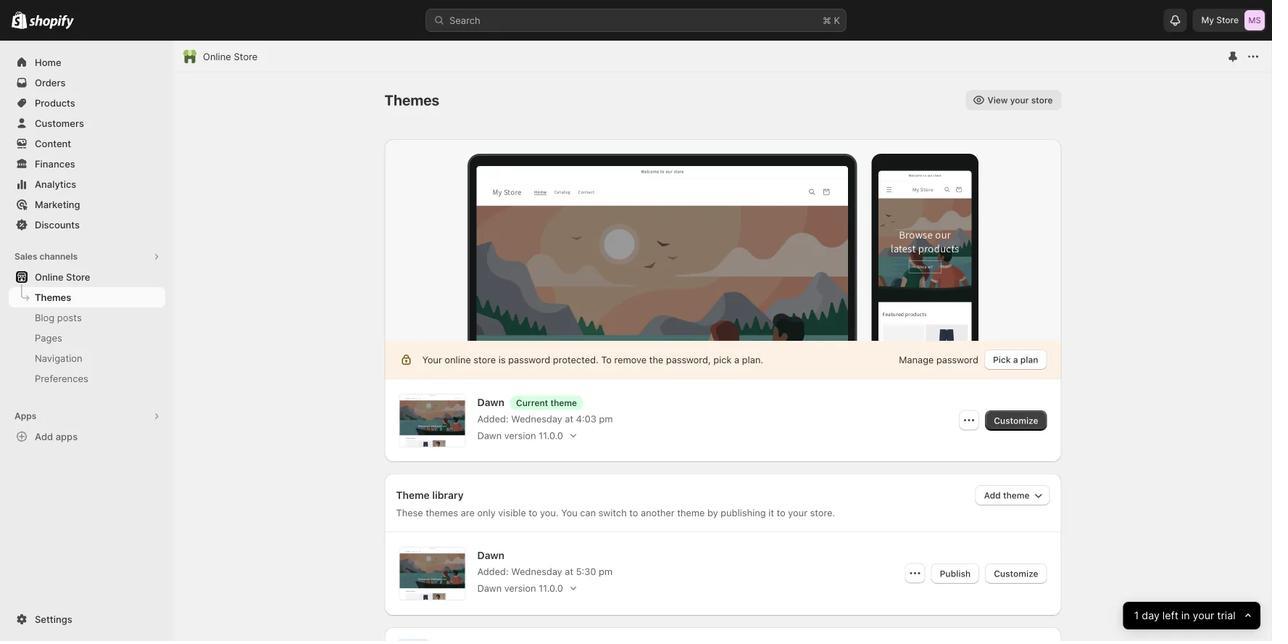 Task type: vqa. For each thing, say whether or not it's contained in the screenshot.
bottom Online Store link
yes



Task type: describe. For each thing, give the bounding box(es) containing it.
trial
[[1218, 609, 1236, 622]]

home link
[[9, 52, 165, 73]]

channels
[[40, 251, 78, 262]]

finances link
[[9, 154, 165, 174]]

marketing link
[[9, 194, 165, 215]]

0 horizontal spatial online store link
[[9, 267, 165, 287]]

blog posts
[[35, 312, 82, 323]]

k
[[834, 15, 840, 26]]

themes link
[[9, 287, 165, 307]]

marketing
[[35, 199, 80, 210]]

pages link
[[9, 328, 165, 348]]

content
[[35, 138, 71, 149]]

preferences link
[[9, 368, 165, 389]]

in
[[1182, 609, 1190, 622]]

blog
[[35, 312, 55, 323]]

1 horizontal spatial online
[[203, 51, 231, 62]]

search
[[450, 15, 481, 26]]

your
[[1193, 609, 1215, 622]]

discounts
[[35, 219, 80, 230]]

0 horizontal spatial shopify image
[[12, 11, 27, 29]]

1 horizontal spatial online store
[[203, 51, 258, 62]]

settings link
[[9, 609, 165, 629]]

customers
[[35, 117, 84, 129]]

preferences
[[35, 373, 88, 384]]

2 vertical spatial store
[[66, 271, 90, 282]]

content link
[[9, 133, 165, 154]]



Task type: locate. For each thing, give the bounding box(es) containing it.
1 horizontal spatial store
[[234, 51, 258, 62]]

discounts link
[[9, 215, 165, 235]]

my store image
[[1245, 10, 1265, 30]]

1 vertical spatial store
[[234, 51, 258, 62]]

sales
[[15, 251, 37, 262]]

1 day left in your trial
[[1135, 609, 1236, 622]]

add
[[35, 431, 53, 442]]

online store link right online store icon on the top left of page
[[203, 49, 258, 64]]

online down sales channels
[[35, 271, 64, 282]]

0 vertical spatial store
[[1217, 15, 1239, 25]]

online right online store icon on the top left of page
[[203, 51, 231, 62]]

blog posts link
[[9, 307, 165, 328]]

0 horizontal spatial online store
[[35, 271, 90, 282]]

orders
[[35, 77, 66, 88]]

1
[[1135, 609, 1140, 622]]

themes
[[35, 291, 71, 303]]

pages
[[35, 332, 62, 343]]

0 horizontal spatial store
[[66, 271, 90, 282]]

online
[[203, 51, 231, 62], [35, 271, 64, 282]]

settings
[[35, 613, 72, 625]]

navigation link
[[9, 348, 165, 368]]

online store link
[[203, 49, 258, 64], [9, 267, 165, 287]]

online store right online store icon on the top left of page
[[203, 51, 258, 62]]

navigation
[[35, 352, 82, 364]]

2 horizontal spatial store
[[1217, 15, 1239, 25]]

sales channels button
[[9, 247, 165, 267]]

online store link down channels
[[9, 267, 165, 287]]

1 vertical spatial online
[[35, 271, 64, 282]]

left
[[1163, 609, 1179, 622]]

1 vertical spatial online store
[[35, 271, 90, 282]]

1 day left in your trial button
[[1124, 602, 1261, 629]]

0 vertical spatial online store link
[[203, 49, 258, 64]]

my store
[[1202, 15, 1239, 25]]

apps button
[[9, 406, 165, 426]]

day
[[1142, 609, 1160, 622]]

sales channels
[[15, 251, 78, 262]]

products
[[35, 97, 75, 108]]

1 horizontal spatial shopify image
[[29, 15, 74, 29]]

1 vertical spatial online store link
[[9, 267, 165, 287]]

0 horizontal spatial online
[[35, 271, 64, 282]]

home
[[35, 57, 61, 68]]

online store
[[203, 51, 258, 62], [35, 271, 90, 282]]

analytics link
[[9, 174, 165, 194]]

apps
[[56, 431, 78, 442]]

finances
[[35, 158, 75, 169]]

analytics
[[35, 178, 76, 190]]

apps
[[15, 411, 36, 421]]

⌘
[[823, 15, 832, 26]]

my
[[1202, 15, 1215, 25]]

0 vertical spatial online store
[[203, 51, 258, 62]]

posts
[[57, 312, 82, 323]]

shopify image
[[12, 11, 27, 29], [29, 15, 74, 29]]

store right my
[[1217, 15, 1239, 25]]

0 vertical spatial online
[[203, 51, 231, 62]]

online store down channels
[[35, 271, 90, 282]]

orders link
[[9, 73, 165, 93]]

add apps button
[[9, 426, 165, 447]]

online store image
[[183, 49, 197, 64]]

products link
[[9, 93, 165, 113]]

add apps
[[35, 431, 78, 442]]

store
[[1217, 15, 1239, 25], [234, 51, 258, 62], [66, 271, 90, 282]]

store down sales channels button
[[66, 271, 90, 282]]

⌘ k
[[823, 15, 840, 26]]

customers link
[[9, 113, 165, 133]]

store right online store icon on the top left of page
[[234, 51, 258, 62]]

1 horizontal spatial online store link
[[203, 49, 258, 64]]



